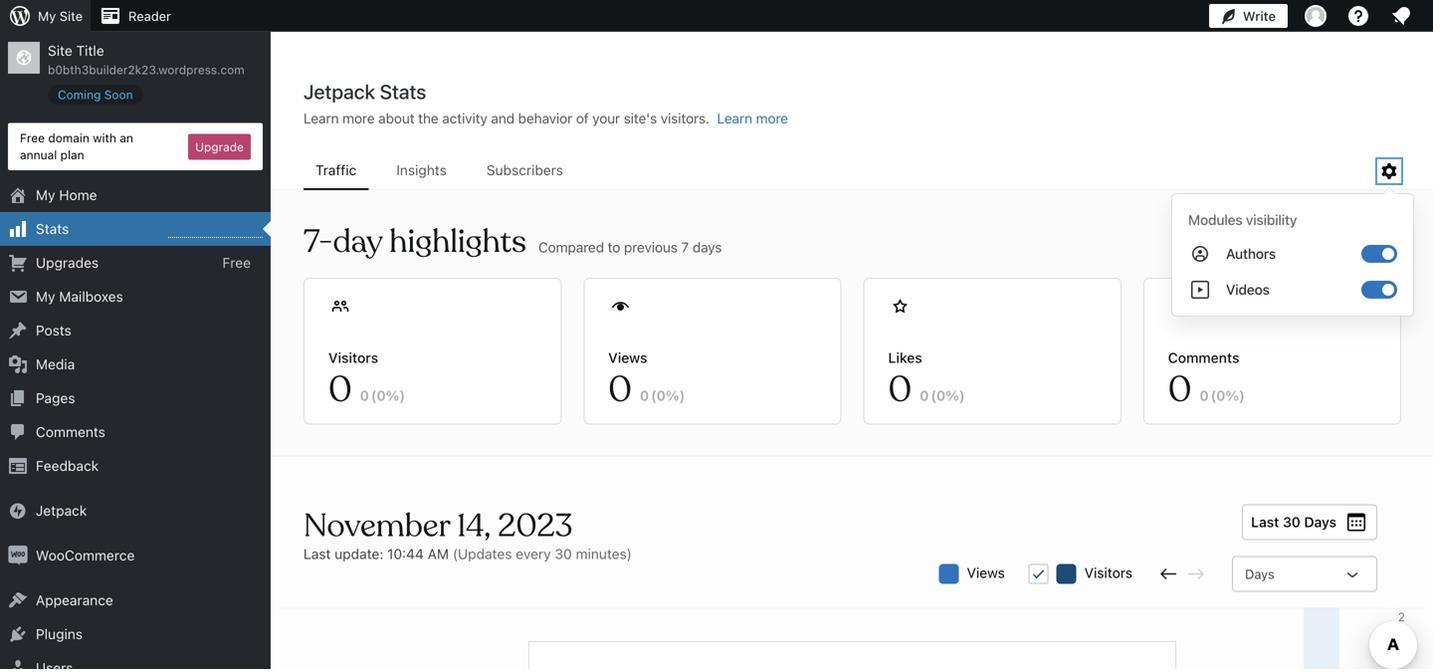 Task type: vqa. For each thing, say whether or not it's contained in the screenshot.
Clear Search ICON
no



Task type: describe. For each thing, give the bounding box(es) containing it.
annual plan
[[20, 148, 84, 162]]

media link
[[0, 348, 271, 381]]

site inside "link"
[[60, 8, 83, 23]]

coming
[[58, 88, 101, 102]]

views 0 0 ( 0 %)
[[609, 349, 685, 413]]

compared
[[539, 239, 604, 255]]

help image
[[1347, 4, 1371, 28]]

( for visitors 0 0 ( 0 %)
[[371, 387, 377, 404]]

7
[[681, 239, 689, 255]]

site's
[[624, 110, 657, 126]]

mailboxes
[[59, 288, 123, 305]]

videos
[[1227, 281, 1270, 298]]

last inside november 14, 2023 last update: 10:44 am (updates every 30 minutes)
[[304, 546, 331, 562]]

media
[[36, 356, 75, 372]]

to
[[608, 239, 621, 255]]

%) for visitors 0 0 ( 0 %)
[[386, 387, 405, 404]]

am
[[428, 546, 449, 562]]

100,000
[[1360, 610, 1406, 624]]

%) for comments 0 0 ( 0 %)
[[1226, 387, 1245, 404]]

img image for jetpack
[[8, 501, 28, 521]]

jetpack
[[36, 502, 87, 519]]

more
[[343, 110, 375, 126]]

site title b0bth3builder2k23.wordpress.com
[[48, 42, 245, 77]]

the
[[418, 110, 439, 126]]

%) for likes 0 0 ( 0 %)
[[946, 387, 965, 404]]

learn more
[[717, 110, 788, 126]]

last 30 days button
[[1243, 504, 1378, 540]]

( for views 0 0 ( 0 %)
[[651, 387, 657, 404]]

days
[[693, 239, 722, 255]]

visibility
[[1246, 212, 1298, 228]]

learn
[[304, 110, 339, 126]]

%) for views 0 0 ( 0 %)
[[666, 387, 685, 404]]

14,
[[457, 506, 491, 546]]

stats
[[36, 221, 69, 237]]

my home link
[[0, 178, 271, 212]]

learn more link
[[717, 110, 788, 126]]

10:44
[[387, 546, 424, 562]]

pages
[[36, 390, 75, 406]]

home
[[59, 187, 97, 203]]

appearance link
[[0, 584, 271, 617]]

jetpack link
[[0, 494, 271, 528]]

soon
[[104, 88, 133, 102]]

days inside 'dropdown button'
[[1246, 567, 1275, 581]]

comments link
[[0, 415, 271, 449]]

compared to previous 7 days
[[539, 239, 722, 255]]

november
[[304, 506, 450, 546]]

subscribers
[[487, 162, 563, 178]]

woocommerce
[[36, 547, 135, 564]]

my mailboxes
[[36, 288, 123, 305]]

my site
[[38, 8, 83, 23]]

manage your notifications image
[[1390, 4, 1414, 28]]

of
[[576, 110, 589, 126]]

my profile image
[[1305, 5, 1327, 27]]

none checkbox inside jetpack stats main content
[[1029, 564, 1049, 584]]

7-day highlights
[[304, 222, 527, 262]]

views for views 0 0 ( 0 %)
[[609, 349, 648, 366]]

likes 0 0 ( 0 %)
[[889, 349, 965, 413]]

with
[[93, 131, 116, 145]]

an
[[120, 131, 133, 145]]

write link
[[1210, 0, 1288, 32]]

modules
[[1189, 212, 1243, 228]]

menu inside jetpack stats main content
[[304, 152, 1378, 190]]

modules visibility
[[1189, 212, 1298, 228]]

write
[[1243, 8, 1276, 23]]

visitors for visitors
[[1085, 565, 1133, 581]]

feedback link
[[0, 449, 271, 483]]

days inside button
[[1305, 514, 1337, 530]]

and
[[491, 110, 515, 126]]

reader link
[[91, 0, 179, 32]]

minutes)
[[576, 546, 632, 562]]

( for likes 0 0 ( 0 %)
[[931, 387, 937, 404]]

site inside site title b0bth3builder2k23.wordpress.com
[[48, 42, 72, 59]]

free for free domain with an annual plan
[[20, 131, 45, 145]]

100,000 2
[[1360, 610, 1406, 624]]

about
[[378, 110, 415, 126]]

30 inside november 14, 2023 last update: 10:44 am (updates every 30 minutes)
[[555, 546, 572, 562]]

views for views
[[967, 565, 1005, 581]]

traffic
[[316, 162, 357, 178]]

visitors 0 0 ( 0 %)
[[329, 349, 405, 413]]



Task type: locate. For each thing, give the bounding box(es) containing it.
my
[[38, 8, 56, 23], [36, 187, 55, 203], [36, 288, 55, 305]]

my up posts
[[36, 288, 55, 305]]

my mailboxes link
[[0, 280, 271, 314]]

days
[[1305, 514, 1337, 530], [1246, 567, 1275, 581]]

feedback
[[36, 458, 99, 474]]

img image
[[8, 501, 28, 521], [8, 546, 28, 566]]

img image for woocommerce
[[8, 546, 28, 566]]

upgrade
[[195, 140, 244, 154]]

site left title
[[48, 42, 72, 59]]

( inside likes 0 0 ( 0 %)
[[931, 387, 937, 404]]

stats link
[[0, 212, 271, 246]]

3 ( from the left
[[931, 387, 937, 404]]

comments for comments
[[36, 424, 105, 440]]

comments
[[1169, 349, 1240, 366], [36, 424, 105, 440]]

1 horizontal spatial last
[[1252, 514, 1280, 530]]

%) inside likes 0 0 ( 0 %)
[[946, 387, 965, 404]]

0 vertical spatial site
[[60, 8, 83, 23]]

my site link
[[0, 0, 91, 32]]

0 vertical spatial comments
[[1169, 349, 1240, 366]]

free for free
[[222, 254, 251, 271]]

1 vertical spatial days
[[1246, 567, 1275, 581]]

30 right every
[[555, 546, 572, 562]]

insights
[[397, 162, 447, 178]]

visitors
[[329, 349, 378, 366], [1085, 565, 1133, 581]]

0 horizontal spatial views
[[609, 349, 648, 366]]

4 %) from the left
[[1226, 387, 1245, 404]]

last up "days" 'dropdown button'
[[1252, 514, 1280, 530]]

comments for comments 0 0 ( 0 %)
[[1169, 349, 1240, 366]]

1 vertical spatial comments
[[36, 424, 105, 440]]

my left reader link
[[38, 8, 56, 23]]

30 up "days" 'dropdown button'
[[1283, 514, 1301, 530]]

days up "days" 'dropdown button'
[[1305, 514, 1337, 530]]

2 img image from the top
[[8, 546, 28, 566]]

free down highest hourly views 0 image on the top left
[[222, 254, 251, 271]]

tooltip containing modules visibility
[[1162, 183, 1415, 317]]

b0bth3builder2k23.wordpress.com
[[48, 63, 245, 77]]

days button
[[1233, 556, 1378, 592]]

0 horizontal spatial days
[[1246, 567, 1275, 581]]

day
[[333, 222, 382, 262]]

0
[[329, 367, 352, 413], [609, 367, 632, 413], [889, 367, 912, 413], [1169, 367, 1192, 413], [360, 387, 369, 404], [377, 387, 386, 404], [640, 387, 649, 404], [657, 387, 666, 404], [920, 387, 929, 404], [937, 387, 946, 404], [1200, 387, 1209, 404], [1217, 387, 1226, 404]]

0 vertical spatial visitors
[[329, 349, 378, 366]]

woocommerce link
[[0, 539, 271, 573]]

1 vertical spatial site
[[48, 42, 72, 59]]

1 horizontal spatial days
[[1305, 514, 1337, 530]]

last 30 days
[[1252, 514, 1337, 530]]

0 horizontal spatial last
[[304, 546, 331, 562]]

7-
[[304, 222, 333, 262]]

( inside views 0 0 ( 0 %)
[[651, 387, 657, 404]]

1 horizontal spatial views
[[967, 565, 1005, 581]]

jetpack stats main content
[[272, 79, 1434, 669]]

1 vertical spatial free
[[222, 254, 251, 271]]

last inside button
[[1252, 514, 1280, 530]]

free inside free domain with an annual plan
[[20, 131, 45, 145]]

upgrade button
[[188, 134, 251, 160]]

img image inside jetpack link
[[8, 501, 28, 521]]

1 ( from the left
[[371, 387, 377, 404]]

jetpack stats
[[304, 80, 426, 103]]

0 vertical spatial days
[[1305, 514, 1337, 530]]

comments 0 0 ( 0 %)
[[1169, 349, 1245, 413]]

0 horizontal spatial 30
[[555, 546, 572, 562]]

posts link
[[0, 314, 271, 348]]

1 horizontal spatial free
[[222, 254, 251, 271]]

my for my site
[[38, 8, 56, 23]]

2
[[1399, 610, 1406, 624]]

my left home
[[36, 187, 55, 203]]

views
[[609, 349, 648, 366], [967, 565, 1005, 581]]

pages link
[[0, 381, 271, 415]]

jetpack stats learn more about the activity and behavior of your site's visitors. learn more
[[304, 80, 788, 126]]

%) inside "visitors 0 0 ( 0 %)"
[[386, 387, 405, 404]]

coming soon
[[58, 88, 133, 102]]

visitors.
[[661, 110, 710, 126]]

my for my mailboxes
[[36, 288, 55, 305]]

authors
[[1227, 245, 1276, 262]]

update:
[[335, 546, 384, 562]]

4 ( from the left
[[1211, 387, 1217, 404]]

0 horizontal spatial visitors
[[329, 349, 378, 366]]

(updates
[[453, 546, 512, 562]]

(
[[371, 387, 377, 404], [651, 387, 657, 404], [931, 387, 937, 404], [1211, 387, 1217, 404]]

my home
[[36, 187, 97, 203]]

your
[[593, 110, 620, 126]]

reader
[[129, 8, 171, 23]]

0 vertical spatial 30
[[1283, 514, 1301, 530]]

days down last 30 days
[[1246, 567, 1275, 581]]

highlights
[[390, 222, 527, 262]]

%) inside comments 0 0 ( 0 %)
[[1226, 387, 1245, 404]]

traffic link
[[304, 152, 369, 188]]

free
[[20, 131, 45, 145], [222, 254, 251, 271]]

0 horizontal spatial comments
[[36, 424, 105, 440]]

visitors for visitors 0 0 ( 0 %)
[[329, 349, 378, 366]]

site up title
[[60, 8, 83, 23]]

plugins link
[[0, 617, 271, 651]]

menu containing traffic
[[304, 152, 1378, 190]]

insights link
[[385, 152, 459, 188]]

0 vertical spatial img image
[[8, 501, 28, 521]]

img image inside woocommerce "link"
[[8, 546, 28, 566]]

1 horizontal spatial visitors
[[1085, 565, 1133, 581]]

highest hourly views 0 image
[[168, 225, 263, 238]]

img image left the woocommerce
[[8, 546, 28, 566]]

3 %) from the left
[[946, 387, 965, 404]]

every
[[516, 546, 551, 562]]

1 horizontal spatial 30
[[1283, 514, 1301, 530]]

behavior
[[518, 110, 573, 126]]

likes
[[889, 349, 923, 366]]

%)
[[386, 387, 405, 404], [666, 387, 685, 404], [946, 387, 965, 404], [1226, 387, 1245, 404]]

last left update: at the left of the page
[[304, 546, 331, 562]]

posts
[[36, 322, 71, 339]]

0 vertical spatial my
[[38, 8, 56, 23]]

2 vertical spatial my
[[36, 288, 55, 305]]

1 horizontal spatial comments
[[1169, 349, 1240, 366]]

1 vertical spatial last
[[304, 546, 331, 562]]

comments down the videos
[[1169, 349, 1240, 366]]

free domain with an annual plan
[[20, 131, 133, 162]]

plugins
[[36, 626, 83, 642]]

upgrades
[[36, 254, 99, 271]]

my for my home
[[36, 187, 55, 203]]

1 %) from the left
[[386, 387, 405, 404]]

last
[[1252, 514, 1280, 530], [304, 546, 331, 562]]

1 vertical spatial img image
[[8, 546, 28, 566]]

1 vertical spatial 30
[[555, 546, 572, 562]]

november 14, 2023 last update: 10:44 am (updates every 30 minutes)
[[304, 506, 632, 562]]

2 %) from the left
[[666, 387, 685, 404]]

0 vertical spatial last
[[1252, 514, 1280, 530]]

my inside "link"
[[38, 8, 56, 23]]

( inside "visitors 0 0 ( 0 %)"
[[371, 387, 377, 404]]

0 horizontal spatial free
[[20, 131, 45, 145]]

%) inside views 0 0 ( 0 %)
[[666, 387, 685, 404]]

1 vertical spatial views
[[967, 565, 1005, 581]]

domain
[[48, 131, 89, 145]]

subscribers link
[[475, 152, 575, 188]]

views inside views 0 0 ( 0 %)
[[609, 349, 648, 366]]

site
[[60, 8, 83, 23], [48, 42, 72, 59]]

1 vertical spatial my
[[36, 187, 55, 203]]

( inside comments 0 0 ( 0 %)
[[1211, 387, 1217, 404]]

visitors inside "visitors 0 0 ( 0 %)"
[[329, 349, 378, 366]]

0 vertical spatial free
[[20, 131, 45, 145]]

activity
[[442, 110, 488, 126]]

comments up feedback
[[36, 424, 105, 440]]

30 inside button
[[1283, 514, 1301, 530]]

2023
[[498, 506, 573, 546]]

tooltip
[[1162, 183, 1415, 317]]

None checkbox
[[1029, 564, 1049, 584]]

1 img image from the top
[[8, 501, 28, 521]]

( for comments 0 0 ( 0 %)
[[1211, 387, 1217, 404]]

menu
[[304, 152, 1378, 190]]

2 ( from the left
[[651, 387, 657, 404]]

comments inside comments 0 0 ( 0 %)
[[1169, 349, 1240, 366]]

previous
[[624, 239, 678, 255]]

free up annual plan
[[20, 131, 45, 145]]

img image left jetpack
[[8, 501, 28, 521]]

title
[[76, 42, 104, 59]]

appearance
[[36, 592, 113, 608]]

0 vertical spatial views
[[609, 349, 648, 366]]

1 vertical spatial visitors
[[1085, 565, 1133, 581]]



